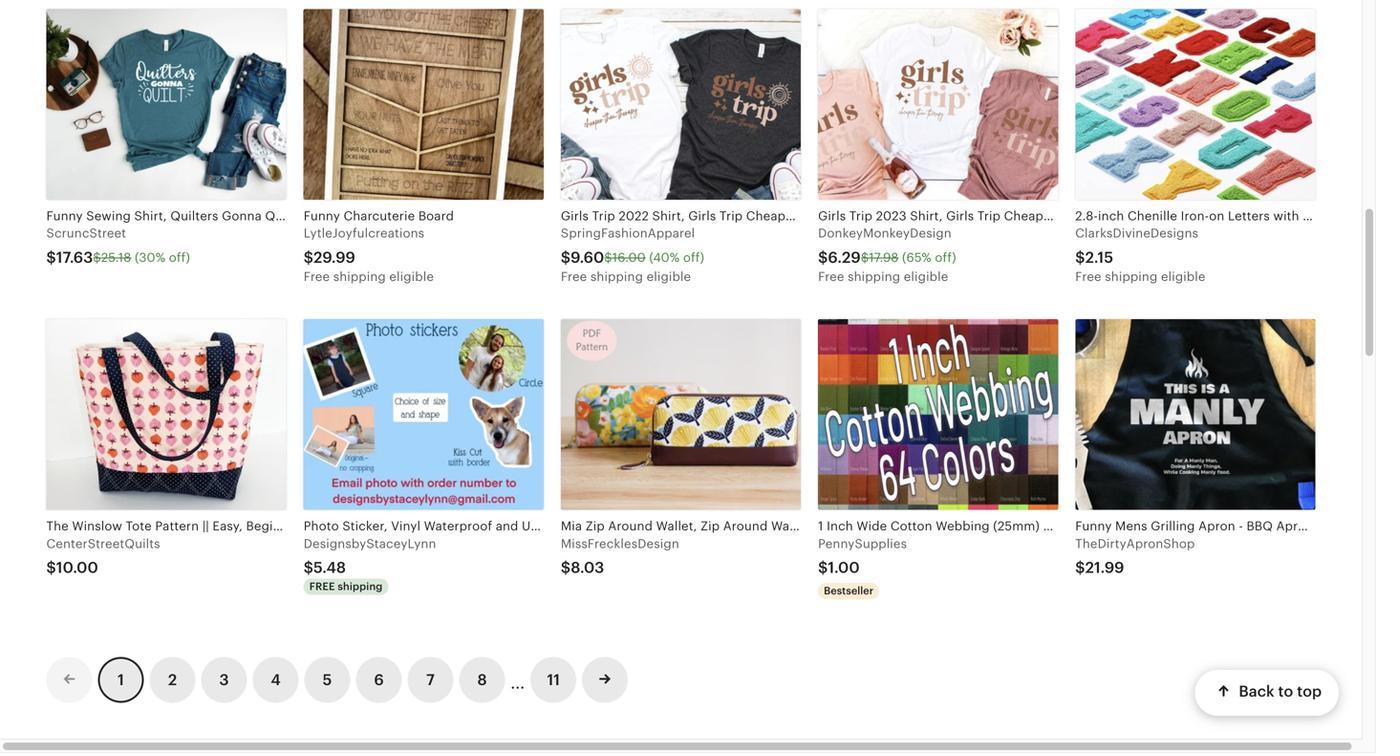 Task type: vqa. For each thing, say whether or not it's contained in the screenshot.
319.00
no



Task type: describe. For each thing, give the bounding box(es) containing it.
thedirtyapronshop
[[1076, 537, 1195, 551]]

photo sticker, vinyl waterproof and uv resistant, laminated - choice of size- use for cars, cups, water bottles, laptops etc. image
[[304, 319, 544, 510]]

funny
[[304, 209, 340, 223]]

funny charcuterie board image
[[304, 9, 544, 200]]

top
[[1297, 683, 1322, 700]]

8.03
[[571, 559, 605, 576]]

$ inside designsbystaceylynn $ 5.48 free shipping
[[304, 559, 314, 576]]

charcuterie
[[344, 209, 415, 223]]

centerstreetquilts
[[46, 537, 160, 551]]

1 inch wide cotton webbing (25mm) colored webbing by the yard pennysupplies $ 1.00 bestseller
[[818, 519, 1223, 597]]

7
[[426, 672, 435, 689]]

yard
[[1197, 519, 1223, 533]]

1 link
[[98, 657, 144, 703]]

3
[[219, 672, 229, 689]]

eligible inside the donkeymonkeydesign $ 6.29 $ 17.98 (65% off) free shipping eligible
[[904, 269, 949, 284]]

5 link
[[304, 657, 350, 703]]

eligible inside springfashionapparel $ 9.60 $ 16.00 (40% off) free shipping eligible
[[647, 269, 691, 284]]

16.00
[[612, 250, 646, 265]]

25.18
[[101, 250, 131, 265]]

eligible inside funny charcuterie board lytlejoyfulcreations $ 29.99 free shipping eligible
[[389, 269, 434, 284]]

7 link
[[408, 657, 454, 703]]

free inside springfashionapparel $ 9.60 $ 16.00 (40% off) free shipping eligible
[[561, 269, 587, 284]]

missfrecklesdesign $ 8.03
[[561, 537, 680, 576]]

$ inside funny charcuterie board lytlejoyfulcreations $ 29.99 free shipping eligible
[[304, 249, 314, 266]]

scruncstreet $ 17.63 $ 25.18 (30% off)
[[46, 226, 190, 266]]

the
[[1171, 519, 1193, 533]]

11
[[547, 672, 560, 689]]

4 link
[[253, 657, 299, 703]]

pennysupplies
[[818, 537, 907, 551]]

springfashionapparel
[[561, 226, 695, 241]]

off) for 6.29
[[935, 250, 957, 265]]

17.98
[[869, 250, 899, 265]]

inch
[[827, 519, 853, 533]]

springfashionapparel $ 9.60 $ 16.00 (40% off) free shipping eligible
[[561, 226, 705, 284]]

the winslow tote pattern || easy, beginner friendly, quilted bag pattern || pdf digital download image
[[46, 319, 286, 510]]

$ inside thedirtyapronshop $ 21.99
[[1076, 559, 1086, 576]]

2 link
[[150, 657, 195, 703]]

6 link
[[356, 657, 402, 703]]

eligible inside 'clarksdivinedesigns $ 2.15 free shipping eligible'
[[1161, 269, 1206, 284]]

8 link
[[459, 657, 505, 703]]

5.48
[[314, 559, 346, 576]]

2.15
[[1086, 249, 1114, 266]]

3 link
[[201, 657, 247, 703]]

board
[[419, 209, 454, 223]]

8
[[477, 672, 487, 689]]

11 link
[[531, 657, 577, 703]]

to
[[1278, 683, 1293, 700]]



Task type: locate. For each thing, give the bounding box(es) containing it.
free inside 'clarksdivinedesigns $ 2.15 free shipping eligible'
[[1076, 269, 1102, 284]]

funny sewing shirt, quilters gonna quilt shirt, seamstress shirt, quilting shirt, quilting t-shirts, quilter gift, christmas gifts image
[[46, 9, 286, 200]]

2 eligible from the left
[[647, 269, 691, 284]]

eligible down lytlejoyfulcreations
[[389, 269, 434, 284]]

back to top
[[1239, 683, 1322, 700]]

(25mm)
[[993, 519, 1040, 533]]

1.00
[[828, 559, 860, 576]]

1 off) from the left
[[169, 250, 190, 265]]

webbing right cotton
[[936, 519, 990, 533]]

free inside funny charcuterie board lytlejoyfulcreations $ 29.99 free shipping eligible
[[304, 269, 330, 284]]

17.63
[[56, 249, 93, 266]]

$ inside missfrecklesdesign $ 8.03
[[561, 559, 571, 576]]

9.60
[[571, 249, 604, 266]]

3 free from the left
[[818, 269, 845, 284]]

shipping down 17.98
[[848, 269, 901, 284]]

5
[[323, 672, 332, 689]]

1 horizontal spatial 1
[[818, 519, 824, 533]]

…
[[511, 666, 525, 694]]

girls trip 2023 shirt, girls trip cheaper than therapy shirt, girl vacation, girls weekend trip shirt, girls camping shirt, vacay mode shirt image
[[818, 9, 1058, 200]]

cotton
[[891, 519, 933, 533]]

21.99
[[1086, 559, 1125, 576]]

donkeymonkeydesign $ 6.29 $ 17.98 (65% off) free shipping eligible
[[818, 226, 957, 284]]

3 off) from the left
[[935, 250, 957, 265]]

designsbystaceylynn $ 5.48 free shipping
[[304, 537, 436, 593]]

back
[[1239, 683, 1275, 700]]

1 horizontal spatial off)
[[683, 250, 705, 265]]

off) for 17.63
[[169, 250, 190, 265]]

thedirtyapronshop $ 21.99
[[1076, 537, 1195, 576]]

$
[[46, 249, 56, 266], [304, 249, 314, 266], [561, 249, 571, 266], [818, 249, 828, 266], [1076, 249, 1086, 266], [93, 250, 101, 265], [604, 250, 612, 265], [861, 250, 869, 265], [46, 559, 56, 576], [304, 559, 314, 576], [561, 559, 571, 576], [818, 559, 828, 576], [1076, 559, 1086, 576]]

1 left the 2 link
[[118, 672, 124, 689]]

1 for 1
[[118, 672, 124, 689]]

shipping inside 'clarksdivinedesigns $ 2.15 free shipping eligible'
[[1105, 269, 1158, 284]]

designsbystaceylynn
[[304, 537, 436, 551]]

1 horizontal spatial webbing
[[1095, 519, 1149, 533]]

clarksdivinedesigns
[[1076, 226, 1199, 241]]

1 free from the left
[[304, 269, 330, 284]]

colored
[[1043, 519, 1092, 533]]

centerstreetquilts $ 10.00
[[46, 537, 160, 576]]

missfrecklesdesign
[[561, 537, 680, 551]]

0 horizontal spatial 1
[[118, 672, 124, 689]]

1
[[818, 519, 824, 533], [118, 672, 124, 689]]

2
[[168, 672, 177, 689]]

eligible
[[389, 269, 434, 284], [647, 269, 691, 284], [904, 269, 949, 284], [1161, 269, 1206, 284]]

shipping
[[333, 269, 386, 284], [591, 269, 643, 284], [848, 269, 901, 284], [1105, 269, 1158, 284], [338, 581, 383, 593]]

2 webbing from the left
[[1095, 519, 1149, 533]]

off) inside scruncstreet $ 17.63 $ 25.18 (30% off)
[[169, 250, 190, 265]]

$ inside centerstreetquilts $ 10.00
[[46, 559, 56, 576]]

(30%
[[135, 250, 166, 265]]

eligible down clarksdivinedesigns
[[1161, 269, 1206, 284]]

scruncstreet
[[46, 226, 126, 241]]

off) inside the donkeymonkeydesign $ 6.29 $ 17.98 (65% off) free shipping eligible
[[935, 250, 957, 265]]

off) right (30%
[[169, 250, 190, 265]]

eligible down (65%
[[904, 269, 949, 284]]

funny charcuterie board lytlejoyfulcreations $ 29.99 free shipping eligible
[[304, 209, 454, 284]]

free
[[304, 269, 330, 284], [561, 269, 587, 284], [818, 269, 845, 284], [1076, 269, 1102, 284]]

by
[[1153, 519, 1167, 533]]

off) for 9.60
[[683, 250, 705, 265]]

1 left inch
[[818, 519, 824, 533]]

1 inch wide cotton webbing (25mm) colored webbing by the yard image
[[818, 319, 1058, 510]]

shipping inside designsbystaceylynn $ 5.48 free shipping
[[338, 581, 383, 593]]

mia zip around wallet, zip around wallet, compact wallet, women wallet, sewing pattern, wallet pattern, digital download image
[[561, 319, 801, 510]]

shipping down 2.15
[[1105, 269, 1158, 284]]

3 eligible from the left
[[904, 269, 949, 284]]

free down 2.15
[[1076, 269, 1102, 284]]

1 vertical spatial 1
[[118, 672, 124, 689]]

webbing
[[936, 519, 990, 533], [1095, 519, 1149, 533]]

2 horizontal spatial off)
[[935, 250, 957, 265]]

bestseller
[[824, 585, 874, 597]]

eligible down (40%
[[647, 269, 691, 284]]

1 webbing from the left
[[936, 519, 990, 533]]

29.99
[[314, 249, 355, 266]]

(65%
[[902, 250, 932, 265]]

4
[[271, 672, 281, 689]]

funny mens grilling apron - bbq apron for husband, this is a manly apron, barbecue gift for dad, backyard cooking, summer time, chef gift image
[[1076, 319, 1316, 510]]

4 eligible from the left
[[1161, 269, 1206, 284]]

clarksdivinedesigns $ 2.15 free shipping eligible
[[1076, 226, 1206, 284]]

6.29
[[828, 249, 861, 266]]

off) inside springfashionapparel $ 9.60 $ 16.00 (40% off) free shipping eligible
[[683, 250, 705, 265]]

1 for 1 inch wide cotton webbing (25mm) colored webbing by the yard pennysupplies $ 1.00 bestseller
[[818, 519, 824, 533]]

$ inside 'clarksdivinedesigns $ 2.15 free shipping eligible'
[[1076, 249, 1086, 266]]

free down 29.99
[[304, 269, 330, 284]]

free inside the donkeymonkeydesign $ 6.29 $ 17.98 (65% off) free shipping eligible
[[818, 269, 845, 284]]

back to top button
[[1195, 670, 1339, 716]]

webbing up thedirtyapronshop at bottom
[[1095, 519, 1149, 533]]

off) right (40%
[[683, 250, 705, 265]]

free down 9.60
[[561, 269, 587, 284]]

0 horizontal spatial off)
[[169, 250, 190, 265]]

free
[[309, 581, 335, 593]]

shipping inside funny charcuterie board lytlejoyfulcreations $ 29.99 free shipping eligible
[[333, 269, 386, 284]]

free down 6.29
[[818, 269, 845, 284]]

10.00
[[56, 559, 98, 576]]

girls trip 2022 shirt, girls trip cheaper than therapy shirt, girls vacation shirt, girls weekend shirt, girls just wanna have fun shirt image
[[561, 9, 801, 200]]

shipping down 5.48
[[338, 581, 383, 593]]

lytlejoyfulcreations
[[304, 226, 425, 241]]

shipping inside springfashionapparel $ 9.60 $ 16.00 (40% off) free shipping eligible
[[591, 269, 643, 284]]

shipping inside the donkeymonkeydesign $ 6.29 $ 17.98 (65% off) free shipping eligible
[[848, 269, 901, 284]]

6
[[374, 672, 384, 689]]

0 horizontal spatial webbing
[[936, 519, 990, 533]]

1 eligible from the left
[[389, 269, 434, 284]]

shipping down 16.00
[[591, 269, 643, 284]]

shipping down 29.99
[[333, 269, 386, 284]]

4 free from the left
[[1076, 269, 1102, 284]]

off)
[[169, 250, 190, 265], [683, 250, 705, 265], [935, 250, 957, 265]]

2 free from the left
[[561, 269, 587, 284]]

0 vertical spatial 1
[[818, 519, 824, 533]]

donkeymonkeydesign
[[818, 226, 952, 241]]

2 off) from the left
[[683, 250, 705, 265]]

wide
[[857, 519, 887, 533]]

(40%
[[649, 250, 680, 265]]

$ inside 1 inch wide cotton webbing (25mm) colored webbing by the yard pennysupplies $ 1.00 bestseller
[[818, 559, 828, 576]]

2.8-inch chenille iron-on letters with no glitter backing - individual letters in multiple color options image
[[1076, 9, 1316, 200]]

1 inside 1 inch wide cotton webbing (25mm) colored webbing by the yard pennysupplies $ 1.00 bestseller
[[818, 519, 824, 533]]

off) right (65%
[[935, 250, 957, 265]]



